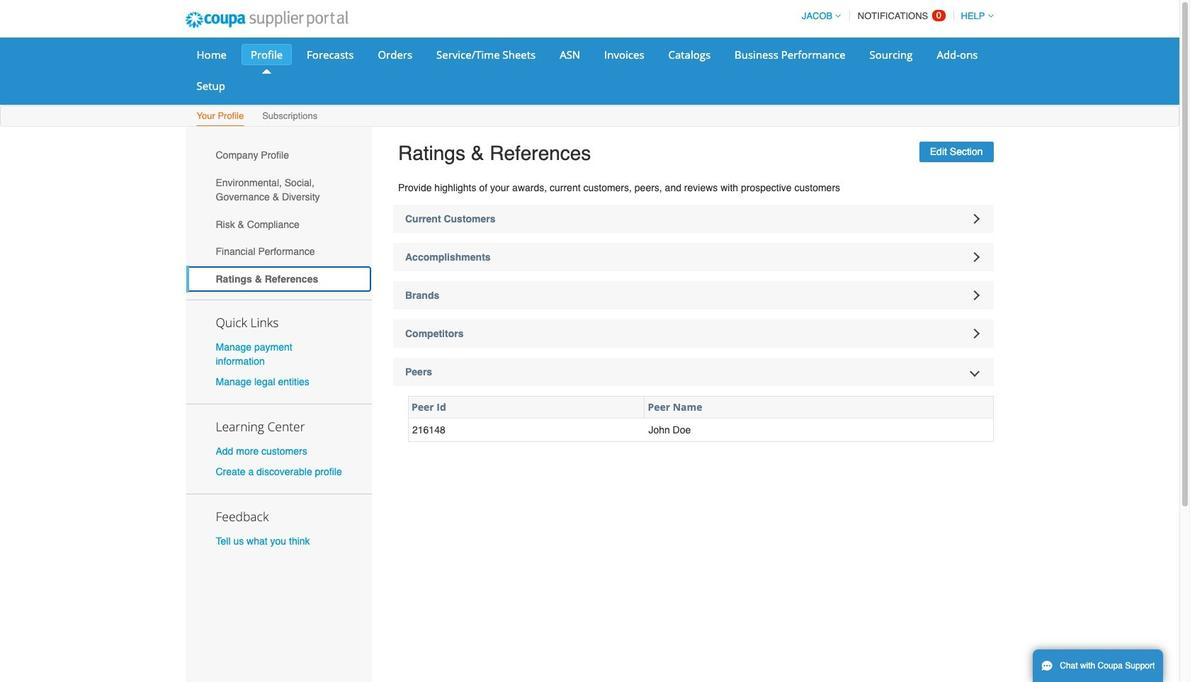 Task type: vqa. For each thing, say whether or not it's contained in the screenshot.
Home link
no



Task type: describe. For each thing, give the bounding box(es) containing it.
coupa supplier portal image
[[175, 2, 358, 38]]

3 heading from the top
[[393, 281, 994, 309]]

2 heading from the top
[[393, 243, 994, 271]]



Task type: locate. For each thing, give the bounding box(es) containing it.
5 heading from the top
[[393, 357, 994, 386]]

heading
[[393, 204, 994, 233], [393, 243, 994, 271], [393, 281, 994, 309], [393, 319, 994, 348], [393, 357, 994, 386]]

4 heading from the top
[[393, 319, 994, 348]]

navigation
[[796, 2, 994, 30]]

1 heading from the top
[[393, 204, 994, 233]]



